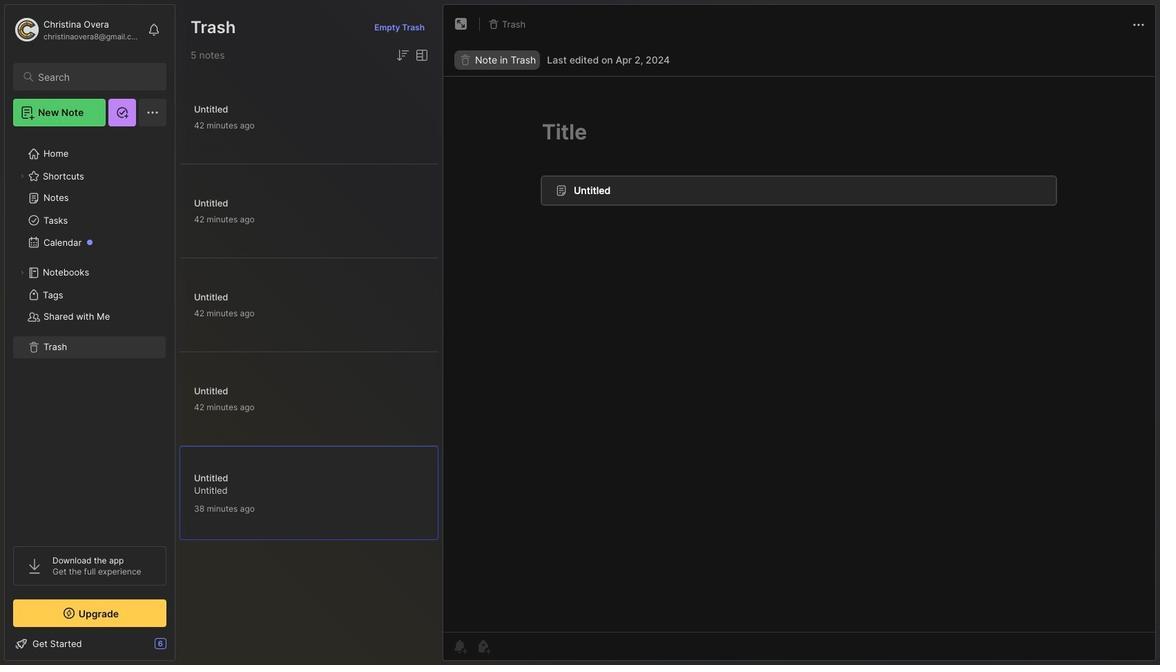 Task type: locate. For each thing, give the bounding box(es) containing it.
None search field
[[38, 68, 154, 85]]

tree inside the main element
[[5, 135, 175, 534]]

note window element
[[443, 4, 1156, 664]]

expand note image
[[453, 16, 470, 32]]

more actions image
[[1131, 16, 1147, 33]]

Help and Learning task checklist field
[[5, 633, 175, 655]]

click to collapse image
[[174, 639, 185, 656]]

View options field
[[411, 47, 430, 64]]

tree
[[5, 135, 175, 534]]



Task type: vqa. For each thing, say whether or not it's contained in the screenshot.
search box within THE MAIN "element"
yes



Task type: describe. For each thing, give the bounding box(es) containing it.
More actions field
[[1131, 15, 1147, 33]]

Search text field
[[38, 70, 154, 84]]

expand notebooks image
[[18, 269, 26, 277]]

main element
[[0, 0, 180, 665]]

add tag image
[[475, 638, 492, 655]]

none search field inside the main element
[[38, 68, 154, 85]]

Sort options field
[[394, 47, 411, 64]]

Account field
[[13, 16, 141, 44]]

Note Editor text field
[[443, 76, 1155, 632]]

add a reminder image
[[452, 638, 468, 655]]



